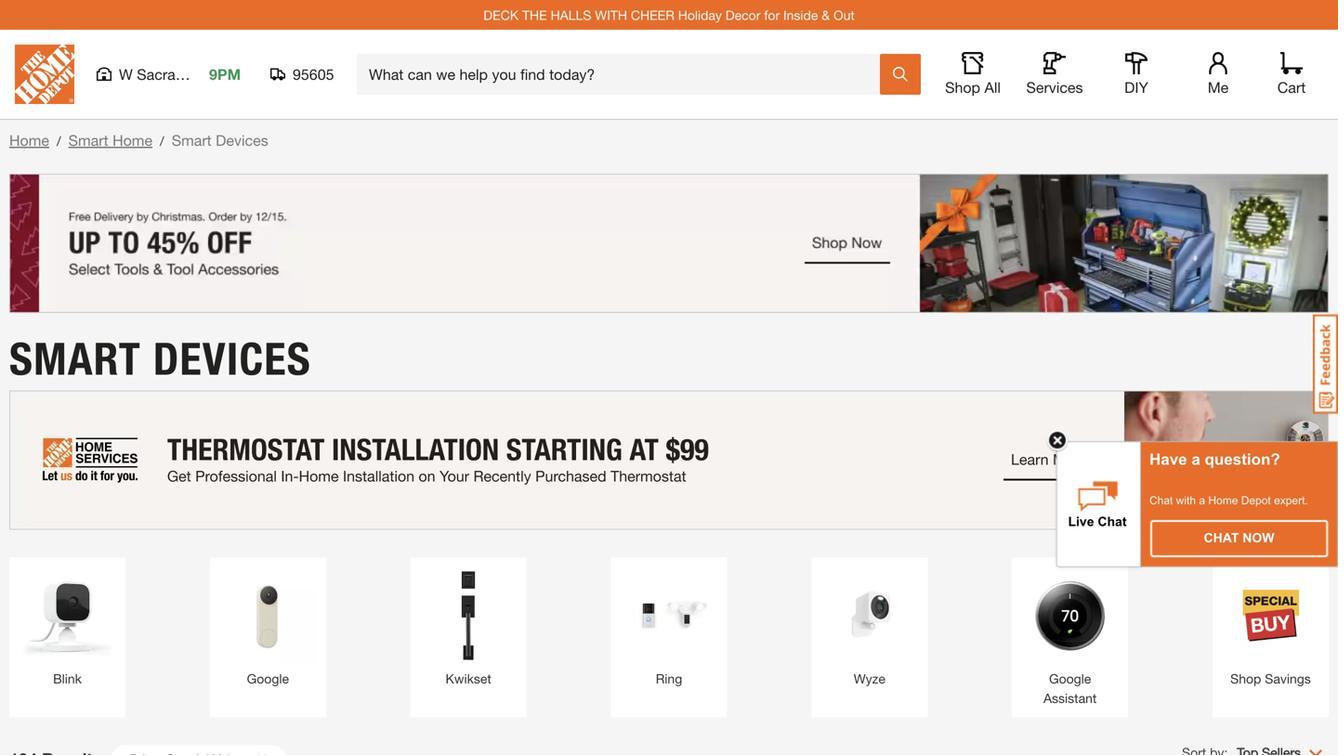 Task type: locate. For each thing, give the bounding box(es) containing it.
smart home link
[[68, 132, 152, 149]]

with
[[1176, 494, 1196, 507]]

shop
[[945, 79, 981, 96], [1231, 672, 1262, 687]]

services
[[1027, 79, 1083, 96]]

w
[[119, 66, 133, 83]]

/
[[57, 133, 61, 149], [160, 133, 164, 149]]

google
[[247, 672, 289, 687], [1049, 672, 1091, 687]]

thermostat installation starting at $99. get professional in-home installation on your recently purchased thermostat image
[[9, 391, 1329, 530]]

depot
[[1241, 494, 1271, 507]]

shop left "savings"
[[1231, 672, 1262, 687]]

smart devices
[[9, 332, 311, 386]]

home down the home depot logo
[[9, 132, 49, 149]]

2 horizontal spatial home
[[1209, 494, 1238, 507]]

chat with a home depot expert.
[[1150, 494, 1308, 507]]

cart
[[1278, 79, 1306, 96]]

smart
[[68, 132, 108, 149], [172, 132, 212, 149], [9, 332, 141, 386]]

1 google from the left
[[247, 672, 289, 687]]

google image
[[219, 567, 317, 665]]

diy button
[[1107, 52, 1166, 97]]

a
[[1192, 451, 1201, 468], [1199, 494, 1206, 507]]

cheer
[[631, 7, 675, 23]]

blink
[[53, 672, 82, 687]]

0 vertical spatial shop
[[945, 79, 981, 96]]

a right with
[[1199, 494, 1206, 507]]

1 vertical spatial devices
[[153, 332, 311, 386]]

kwikset
[[446, 672, 491, 687]]

What can we help you find today? search field
[[369, 55, 879, 94]]

google up assistant at the bottom right
[[1049, 672, 1091, 687]]

shop left all
[[945, 79, 981, 96]]

have
[[1150, 451, 1187, 468]]

home for home
[[113, 132, 152, 149]]

95605
[[293, 66, 334, 83]]

chat
[[1204, 531, 1239, 545]]

google link
[[219, 567, 317, 689]]

the home depot logo image
[[15, 45, 74, 104]]

1 / from the left
[[57, 133, 61, 149]]

0 horizontal spatial google
[[247, 672, 289, 687]]

1 horizontal spatial home
[[113, 132, 152, 149]]

home left depot
[[1209, 494, 1238, 507]]

home
[[9, 132, 49, 149], [113, 132, 152, 149], [1209, 494, 1238, 507]]

deck
[[484, 7, 519, 23]]

google assistant
[[1044, 672, 1097, 706]]

shop all
[[945, 79, 1001, 96]]

chat now
[[1204, 531, 1275, 545]]

shop all button
[[943, 52, 1003, 97]]

/ right home link
[[57, 133, 61, 149]]

assistant
[[1044, 691, 1097, 706]]

diy
[[1125, 79, 1149, 96]]

a right have
[[1192, 451, 1201, 468]]

home down 'w'
[[113, 132, 152, 149]]

1 vertical spatial a
[[1199, 494, 1206, 507]]

shop inside button
[[945, 79, 981, 96]]

google down google image
[[247, 672, 289, 687]]

the
[[522, 7, 547, 23]]

0 vertical spatial a
[[1192, 451, 1201, 468]]

1 vertical spatial shop
[[1231, 672, 1262, 687]]

feedback link image
[[1313, 314, 1338, 415]]

shop savings image
[[1222, 567, 1320, 665]]

decor
[[726, 7, 761, 23]]

blink link
[[19, 567, 116, 689]]

/ right smart home link
[[160, 133, 164, 149]]

shop savings
[[1231, 672, 1311, 687]]

blink image
[[19, 567, 116, 665]]

ring image
[[620, 567, 718, 665]]

chat
[[1150, 494, 1173, 507]]

1 horizontal spatial google
[[1049, 672, 1091, 687]]

0 horizontal spatial /
[[57, 133, 61, 149]]

ring link
[[620, 567, 718, 689]]

wyze link
[[821, 567, 919, 689]]

halls
[[551, 7, 591, 23]]

1 horizontal spatial shop
[[1231, 672, 1262, 687]]

devices
[[216, 132, 268, 149], [153, 332, 311, 386]]

9pm
[[209, 66, 241, 83]]

0 horizontal spatial shop
[[945, 79, 981, 96]]

google inside google assistant
[[1049, 672, 1091, 687]]

google for google assistant
[[1049, 672, 1091, 687]]

2 google from the left
[[1049, 672, 1091, 687]]

1 horizontal spatial /
[[160, 133, 164, 149]]



Task type: describe. For each thing, give the bounding box(es) containing it.
0 vertical spatial devices
[[216, 132, 268, 149]]

home link
[[9, 132, 49, 149]]

ring
[[656, 672, 682, 687]]

shop savings link
[[1222, 567, 1320, 689]]

with
[[595, 7, 627, 23]]

savings
[[1265, 672, 1311, 687]]

inside
[[784, 7, 818, 23]]

home for chat
[[1209, 494, 1238, 507]]

sacramento
[[137, 66, 218, 83]]

wyze
[[854, 672, 886, 687]]

google assistant image
[[1022, 567, 1119, 665]]

deck the halls with cheer holiday decor for inside & out
[[484, 7, 855, 23]]

out
[[834, 7, 855, 23]]

me
[[1208, 79, 1229, 96]]

&
[[822, 7, 830, 23]]

wyze image
[[821, 567, 919, 665]]

google assistant link
[[1022, 567, 1119, 709]]

w sacramento 9pm
[[119, 66, 241, 83]]

have a question?
[[1150, 451, 1281, 468]]

chat now link
[[1152, 521, 1327, 556]]

question?
[[1205, 451, 1281, 468]]

all
[[985, 79, 1001, 96]]

cart link
[[1271, 52, 1312, 97]]

holiday
[[678, 7, 722, 23]]

kwikset link
[[420, 567, 517, 689]]

95605 button
[[270, 65, 335, 84]]

now
[[1243, 531, 1275, 545]]

deck the halls with cheer holiday decor for inside & out link
[[484, 7, 855, 23]]

expert.
[[1274, 494, 1308, 507]]

me button
[[1189, 52, 1248, 97]]

2 / from the left
[[160, 133, 164, 149]]

google for google
[[247, 672, 289, 687]]

shop for shop all
[[945, 79, 981, 96]]

for
[[764, 7, 780, 23]]

services button
[[1025, 52, 1085, 97]]

shop for shop savings
[[1231, 672, 1262, 687]]

0 horizontal spatial home
[[9, 132, 49, 149]]

kwikset image
[[420, 567, 517, 665]]

sponsored banner image
[[9, 174, 1329, 313]]

home / smart home / smart devices
[[9, 132, 268, 149]]



Task type: vqa. For each thing, say whether or not it's contained in the screenshot.
EXPERT.
yes



